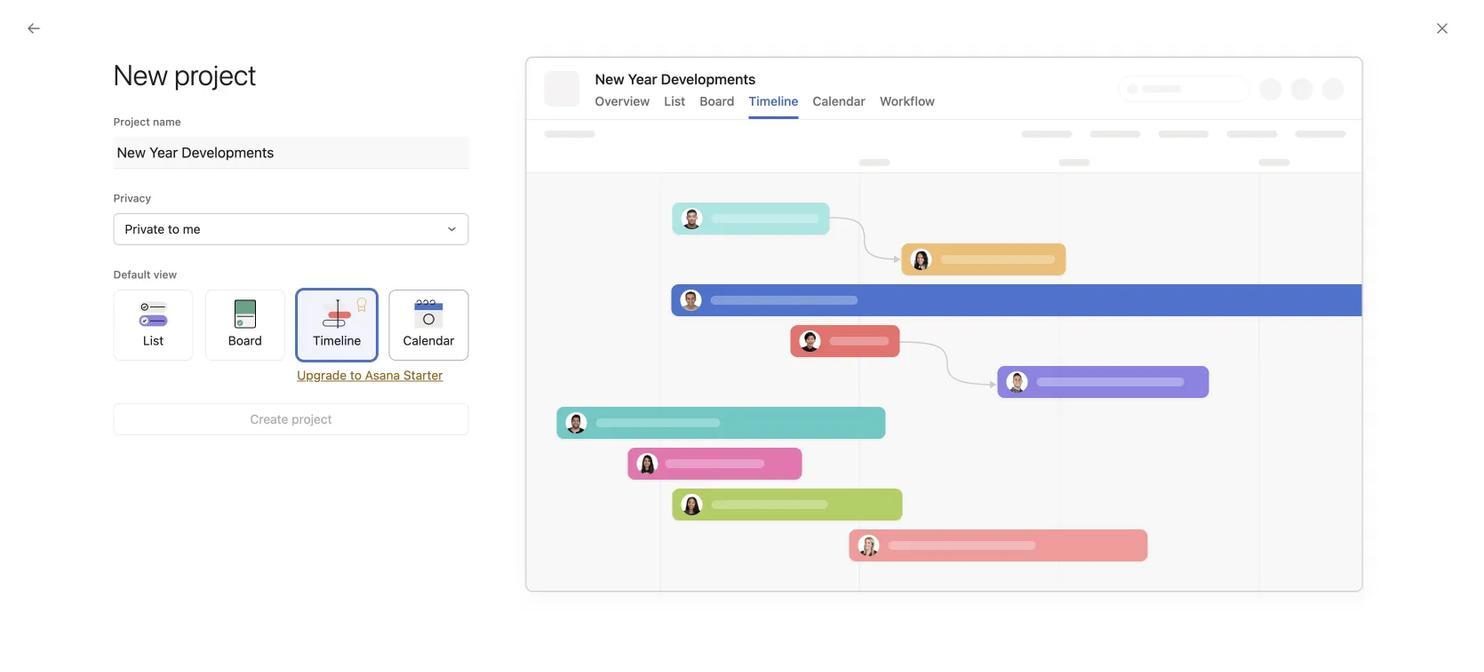 Task type: vqa. For each thing, say whether or not it's contained in the screenshot.
left New
yes



Task type: locate. For each thing, give the bounding box(es) containing it.
asana inside templates upgrade to asana starter
[[602, 531, 637, 546]]

1 vertical spatial cross-
[[508, 394, 547, 409]]

upgrade inside button
[[1071, 282, 1120, 297]]

and right progress
[[1197, 354, 1215, 366]]

0 horizontal spatial work requests
[[46, 350, 133, 364]]

to left achieve
[[1051, 315, 1063, 330]]

asana
[[1139, 282, 1174, 297], [365, 368, 400, 383], [602, 531, 637, 546]]

connect
[[991, 354, 1034, 366]]

functional
[[85, 321, 142, 336], [547, 394, 606, 409]]

new send feedback
[[842, 531, 947, 543]]

work
[[46, 350, 76, 364], [508, 448, 538, 463]]

requests up templates upgrade to asana starter
[[542, 448, 596, 463]]

1 vertical spatial new
[[508, 341, 533, 356]]

2 and from the left
[[1197, 354, 1215, 366]]

year developments
[[628, 71, 756, 88]]

0 vertical spatial requests
[[79, 350, 133, 364]]

1 horizontal spatial new
[[595, 71, 624, 88]]

board up create
[[228, 333, 262, 348]]

your down the connect on the right bottom
[[1019, 370, 1041, 382]]

to left the me
[[168, 222, 179, 236]]

work requests up templates upgrade to asana starter
[[508, 448, 596, 463]]

2 vertical spatial asana
[[602, 531, 637, 546]]

view
[[153, 268, 177, 281]]

upgrade for upgrade to asana starter
[[297, 368, 347, 383]]

requests inside projects element
[[79, 350, 133, 364]]

functional down new project
[[547, 394, 606, 409]]

private
[[125, 222, 165, 236]]

1 horizontal spatial cross-functional project plan link
[[430, 376, 961, 430]]

0 vertical spatial cross-functional project plan
[[46, 321, 213, 336]]

0 vertical spatial work
[[46, 350, 76, 364]]

2 vertical spatial upgrade
[[534, 531, 583, 546]]

functional down default
[[85, 321, 142, 336]]

2 horizontal spatial upgrade
[[1071, 282, 1120, 297]]

1 horizontal spatial timeline
[[749, 94, 798, 108]]

work
[[1037, 354, 1061, 366]]

work requests
[[46, 350, 133, 364], [508, 448, 596, 463]]

cross-functional project plan link
[[11, 315, 213, 343], [430, 376, 961, 430]]

0 horizontal spatial upgrade to asana starter button
[[297, 368, 443, 383]]

new for new project
[[508, 341, 533, 356]]

use
[[991, 315, 1014, 330]]

0 vertical spatial starter
[[403, 368, 443, 383]]

calendar
[[813, 94, 866, 108], [403, 333, 455, 348]]

0 horizontal spatial cross-functional project plan link
[[11, 315, 213, 343]]

overview
[[235, 84, 290, 99], [595, 94, 650, 108]]

1 vertical spatial asana
[[365, 368, 400, 383]]

0 vertical spatial upgrade to asana starter button
[[297, 368, 443, 383]]

create
[[250, 412, 288, 427]]

board down year developments
[[700, 94, 735, 108]]

0 horizontal spatial work
[[46, 350, 76, 364]]

new left send
[[842, 531, 865, 543]]

0 horizontal spatial upgrade
[[297, 368, 347, 383]]

overview down my workspace
[[235, 84, 290, 99]]

goals
[[1017, 315, 1048, 330], [1086, 354, 1113, 366]]

1 vertical spatial plan
[[654, 394, 679, 409]]

your left most
[[1113, 315, 1139, 330]]

and
[[1064, 354, 1083, 366], [1197, 354, 1215, 366]]

go back image
[[27, 21, 41, 36]]

1 vertical spatial work
[[508, 448, 538, 463]]

upgrade up the all
[[534, 531, 583, 546]]

work requests link inside projects element
[[11, 343, 203, 371]]

1 horizontal spatial functional
[[547, 394, 606, 409]]

1 vertical spatial upgrade to asana starter button
[[534, 529, 680, 568]]

upgrade up 'create project'
[[297, 368, 347, 383]]

cross-functional project plan down new project
[[508, 394, 679, 409]]

1 horizontal spatial cross-functional project plan
[[508, 394, 679, 409]]

0 vertical spatial calendar
[[813, 94, 866, 108]]

overview link
[[235, 84, 290, 108]]

overview inside the my workspace overview
[[235, 84, 290, 99]]

projects
[[444, 281, 509, 302]]

cross-functional project plan link inside projects element
[[11, 315, 213, 343]]

to up 'create project' button
[[350, 368, 362, 383]]

name
[[153, 116, 181, 128]]

0 horizontal spatial and
[[1064, 354, 1083, 366]]

0 horizontal spatial cross-functional project plan
[[46, 321, 213, 336]]

1 vertical spatial cross-functional project plan link
[[430, 376, 961, 430]]

use goals to achieve your most important objectives connect work and goals to see progress and to keep your team on track.
[[991, 315, 1230, 382]]

upgrade
[[1071, 282, 1120, 297], [297, 368, 347, 383], [534, 531, 583, 546]]

1 horizontal spatial work requests link
[[430, 430, 961, 484]]

calendar up upgrade to asana starter
[[403, 333, 455, 348]]

0 horizontal spatial plan
[[189, 321, 213, 336]]

this is a preview of your project image
[[526, 57, 1363, 592]]

0 horizontal spatial new
[[508, 341, 533, 356]]

1 vertical spatial work requests
[[508, 448, 596, 463]]

1 horizontal spatial calendar
[[813, 94, 866, 108]]

0 horizontal spatial asana
[[365, 368, 400, 383]]

project name
[[113, 116, 181, 128]]

0 vertical spatial asana
[[1139, 282, 1174, 297]]

upgrade to asana starter
[[297, 368, 443, 383]]

close image
[[1435, 21, 1449, 36]]

1 horizontal spatial goals
[[1086, 354, 1113, 366]]

cross-functional project plan down default
[[46, 321, 213, 336]]

list image
[[462, 392, 483, 414]]

templates
[[444, 531, 527, 551]]

new
[[595, 71, 624, 88], [508, 341, 533, 356], [842, 531, 865, 543]]

2 vertical spatial new
[[842, 531, 865, 543]]

cross-
[[46, 321, 85, 336], [508, 394, 547, 409]]

0 vertical spatial work requests link
[[11, 343, 203, 371]]

new left year developments
[[595, 71, 624, 88]]

calendar left workflow
[[813, 94, 866, 108]]

list down the default view
[[143, 333, 164, 348]]

0 horizontal spatial your
[[1019, 370, 1041, 382]]

new down projects
[[508, 341, 533, 356]]

explore all templates
[[508, 591, 627, 606]]

new year developments
[[595, 71, 756, 88]]

1 horizontal spatial starter
[[640, 531, 680, 546]]

1 vertical spatial starter
[[640, 531, 680, 546]]

team
[[1044, 370, 1069, 382]]

0 vertical spatial board
[[700, 94, 735, 108]]

0 horizontal spatial goals
[[1017, 315, 1048, 330]]

cross-functional project plan inside projects element
[[46, 321, 213, 336]]

projects element
[[0, 283, 213, 375]]

to up the use goals to achieve your most important objectives connect work and goals to see progress and to keep your team on track.
[[1124, 282, 1135, 297]]

0 horizontal spatial overview
[[235, 84, 290, 99]]

my workspace
[[46, 414, 129, 428]]

starter
[[403, 368, 443, 383], [640, 531, 680, 546]]

1 horizontal spatial plan
[[654, 394, 679, 409]]

about us
[[991, 146, 1063, 167]]

2 horizontal spatial new
[[842, 531, 865, 543]]

0 horizontal spatial requests
[[79, 350, 133, 364]]

overview down "new year developments"
[[595, 94, 650, 108]]

to
[[168, 222, 179, 236], [1124, 282, 1135, 297], [1051, 315, 1063, 330], [1116, 354, 1126, 366], [1218, 354, 1228, 366], [350, 368, 362, 383], [587, 531, 598, 546]]

me
[[183, 222, 200, 236]]

to up templates
[[587, 531, 598, 546]]

1 horizontal spatial board
[[700, 94, 735, 108]]

plan inside projects element
[[189, 321, 213, 336]]

0 horizontal spatial starter
[[403, 368, 443, 383]]

0 vertical spatial work requests
[[46, 350, 133, 364]]

send
[[872, 531, 897, 543]]

0 vertical spatial goals
[[1017, 315, 1048, 330]]

timeline down year developments
[[749, 94, 798, 108]]

0 vertical spatial functional
[[85, 321, 142, 336]]

0 horizontal spatial timeline
[[313, 333, 361, 348]]

1 horizontal spatial work requests
[[508, 448, 596, 463]]

new for new year developments
[[595, 71, 624, 88]]

and up on
[[1064, 354, 1083, 366]]

1 vertical spatial your
[[1019, 370, 1041, 382]]

workspace
[[67, 414, 129, 428]]

cross-functional project plan
[[46, 321, 213, 336], [508, 394, 679, 409]]

upgrade up achieve
[[1071, 282, 1120, 297]]

cross- up teams element
[[46, 321, 85, 336]]

1 horizontal spatial upgrade
[[534, 531, 583, 546]]

project
[[145, 321, 185, 336], [537, 341, 577, 356], [610, 394, 651, 409], [292, 412, 332, 427]]

on
[[1002, 456, 1016, 468]]

goals up the objectives on the bottom right of page
[[1017, 315, 1048, 330]]

1 vertical spatial list
[[143, 333, 164, 348]]

board
[[700, 94, 735, 108], [228, 333, 262, 348]]

templates upgrade to asana starter
[[444, 531, 680, 551]]

new project
[[113, 58, 257, 92]]

1 vertical spatial functional
[[547, 394, 606, 409]]

2 horizontal spatial asana
[[1139, 282, 1174, 297]]

1 horizontal spatial asana
[[602, 531, 637, 546]]

work requests up teams element
[[46, 350, 133, 364]]

0 horizontal spatial work requests link
[[11, 343, 203, 371]]

0 vertical spatial plan
[[189, 321, 213, 336]]

requests
[[79, 350, 133, 364], [542, 448, 596, 463]]

to inside popup button
[[168, 222, 179, 236]]

new project
[[508, 341, 577, 356]]

list down "new year developments"
[[664, 94, 685, 108]]

your
[[1113, 315, 1139, 330], [1019, 370, 1041, 382]]

list
[[664, 94, 685, 108], [143, 333, 164, 348]]

0 vertical spatial new
[[595, 71, 624, 88]]

work requests link
[[11, 343, 203, 371], [430, 430, 961, 484]]

1 vertical spatial board
[[228, 333, 262, 348]]

1 horizontal spatial requests
[[542, 448, 596, 463]]

requests up teams element
[[79, 350, 133, 364]]

0 vertical spatial cross-functional project plan link
[[11, 315, 213, 343]]

1 horizontal spatial and
[[1197, 354, 1215, 366]]

timeline
[[749, 94, 798, 108], [313, 333, 361, 348]]

cross- down new project
[[508, 394, 547, 409]]

upgrade to asana starter button
[[297, 368, 443, 383], [534, 529, 680, 568]]

0 horizontal spatial functional
[[85, 321, 142, 336]]

0 vertical spatial upgrade
[[1071, 282, 1120, 297]]

timeline up upgrade to asana starter
[[313, 333, 361, 348]]

goals up "track."
[[1086, 354, 1113, 366]]

upgrade to asana advanced
[[1071, 282, 1234, 297]]

plan
[[189, 321, 213, 336], [654, 394, 679, 409]]

1 vertical spatial upgrade
[[297, 368, 347, 383]]

0 horizontal spatial cross-
[[46, 321, 85, 336]]

private to me
[[125, 222, 200, 236]]

1 vertical spatial goals
[[1086, 354, 1113, 366]]

asana inside upgrade to asana advanced button
[[1139, 282, 1174, 297]]

1 horizontal spatial list
[[664, 94, 685, 108]]

1 horizontal spatial overview
[[595, 94, 650, 108]]

my workspace overview
[[235, 54, 350, 99]]

upgrade inside templates upgrade to asana starter
[[534, 531, 583, 546]]

0 horizontal spatial list
[[143, 333, 164, 348]]

1 vertical spatial calendar
[[403, 333, 455, 348]]

my workspace link
[[11, 407, 203, 435]]

0 vertical spatial cross-
[[46, 321, 85, 336]]

1 horizontal spatial your
[[1113, 315, 1139, 330]]

(55%)
[[1048, 456, 1079, 468]]



Task type: describe. For each thing, give the bounding box(es) containing it.
send feedback link
[[872, 529, 947, 545]]

starter inside templates upgrade to asana starter
[[640, 531, 680, 546]]

upgrade to asana advanced button
[[1059, 274, 1246, 306]]

cross- inside projects element
[[46, 321, 85, 336]]

my
[[46, 414, 64, 428]]

templates
[[570, 591, 627, 606]]

1 vertical spatial timeline
[[313, 333, 361, 348]]

workflow
[[880, 94, 935, 108]]

project inside button
[[292, 412, 332, 427]]

track.
[[1087, 370, 1116, 382]]

asana for advanced
[[1139, 282, 1174, 297]]

1 vertical spatial work requests link
[[430, 430, 961, 484]]

explore
[[508, 591, 551, 606]]

1 horizontal spatial cross-
[[508, 394, 547, 409]]

0 horizontal spatial board
[[228, 333, 262, 348]]

work requests inside projects element
[[46, 350, 133, 364]]

1 vertical spatial cross-functional project plan
[[508, 394, 679, 409]]

see
[[1129, 354, 1146, 366]]

1 horizontal spatial upgrade to asana starter button
[[534, 529, 680, 568]]

asana for starter
[[365, 368, 400, 383]]

0 vertical spatial your
[[1113, 315, 1139, 330]]

most
[[1142, 315, 1171, 330]]

all
[[554, 591, 567, 606]]

to down important
[[1218, 354, 1228, 366]]

0 horizontal spatial calendar
[[403, 333, 455, 348]]

privacy
[[113, 192, 151, 204]]

to inside button
[[1124, 282, 1135, 297]]

default view
[[113, 268, 177, 281]]

work inside projects element
[[46, 350, 76, 364]]

to inside templates upgrade to asana starter
[[587, 531, 598, 546]]

project
[[113, 116, 150, 128]]

0 vertical spatial list
[[664, 94, 685, 108]]

create project
[[250, 412, 332, 427]]

track
[[1019, 456, 1045, 468]]

my workspace
[[235, 54, 350, 75]]

on track (55%)
[[1002, 456, 1079, 468]]

feedback
[[900, 531, 947, 543]]

default
[[113, 268, 151, 281]]

members (1)
[[444, 146, 545, 167]]

goals
[[991, 276, 1037, 296]]

global element
[[0, 44, 213, 150]]

1 vertical spatial requests
[[542, 448, 596, 463]]

hide sidebar image
[[23, 14, 37, 28]]

keep
[[991, 370, 1016, 382]]

upgrade for upgrade to asana advanced
[[1071, 282, 1120, 297]]

Project name text field
[[113, 137, 469, 169]]

progress
[[1149, 354, 1194, 366]]

on
[[1072, 370, 1084, 382]]

private to me button
[[113, 213, 469, 245]]

objectives
[[991, 335, 1050, 349]]

1 horizontal spatial work
[[508, 448, 538, 463]]

0 vertical spatial timeline
[[749, 94, 798, 108]]

to left the see
[[1116, 354, 1126, 366]]

create project button
[[113, 403, 469, 435]]

1 and from the left
[[1064, 354, 1083, 366]]

advanced
[[1177, 282, 1234, 297]]

achieve
[[1066, 315, 1110, 330]]

teams element
[[0, 375, 213, 439]]

ap
[[1371, 69, 1385, 82]]

functional inside projects element
[[85, 321, 142, 336]]

important
[[1174, 315, 1230, 330]]



